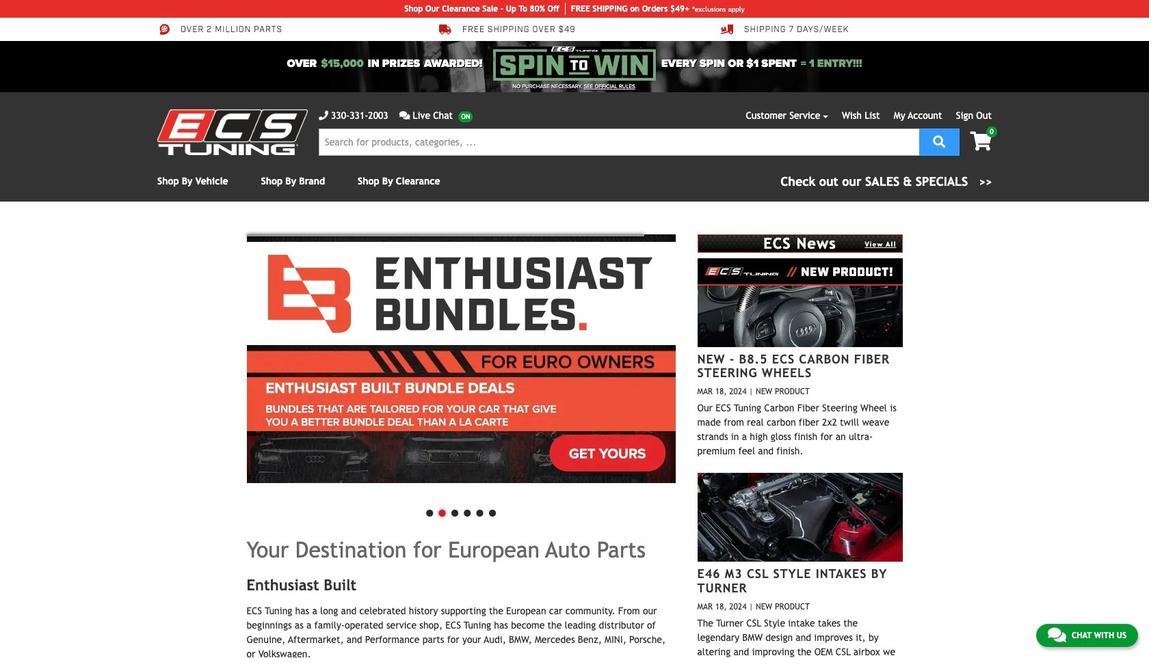 Task type: vqa. For each thing, say whether or not it's contained in the screenshot.
that in button
no



Task type: locate. For each thing, give the bounding box(es) containing it.
ecs tuning 'spin to win' contest logo image
[[493, 47, 656, 81]]

generic - ecs enthusiast bundles image
[[247, 235, 676, 484]]

1 horizontal spatial comments image
[[1048, 627, 1067, 644]]

0 vertical spatial comments image
[[399, 111, 410, 120]]

comments image
[[399, 111, 410, 120], [1048, 627, 1067, 644]]

Search text field
[[319, 129, 920, 156]]

search image
[[933, 135, 946, 147]]

phone image
[[319, 111, 328, 120]]

e46 m3 csl style intakes by turner image
[[698, 474, 903, 563]]

1 vertical spatial comments image
[[1048, 627, 1067, 644]]

ecs tuning image
[[157, 109, 308, 155]]



Task type: describe. For each thing, give the bounding box(es) containing it.
new - b8.5 ecs carbon fiber steering wheels image
[[698, 258, 903, 347]]

0 horizontal spatial comments image
[[399, 111, 410, 120]]

shopping cart image
[[971, 132, 992, 151]]



